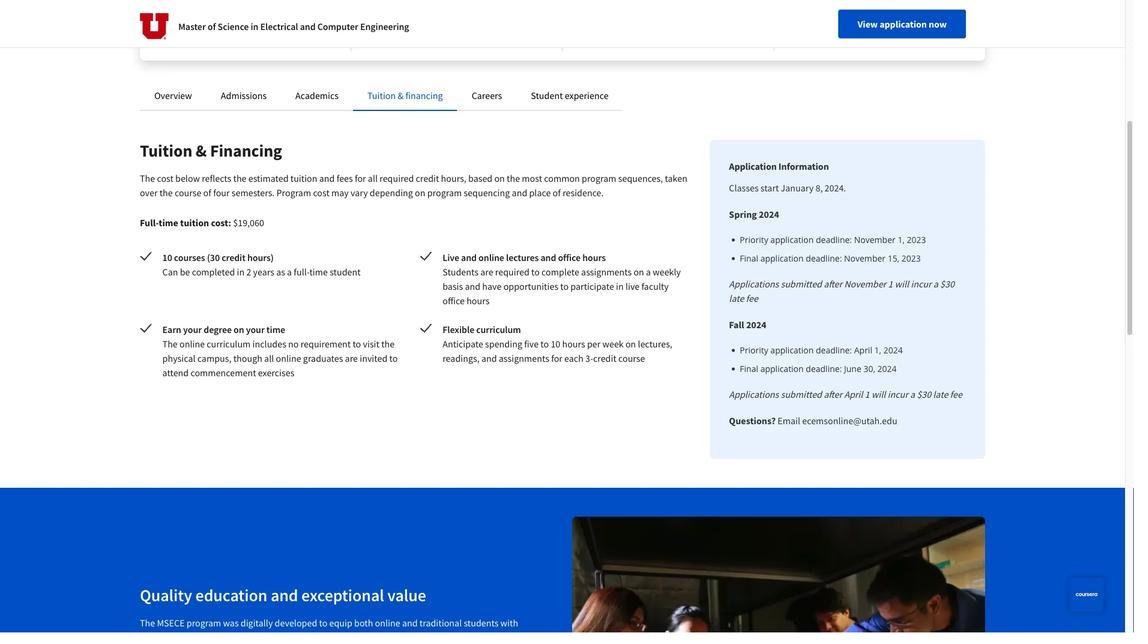 Task type: locate. For each thing, give the bounding box(es) containing it.
application for final application deadline: november 15, 2023
[[760, 253, 804, 264]]

fall
[[729, 319, 744, 331]]

both
[[354, 617, 373, 629]]

application inside 'list item'
[[760, 253, 804, 264]]

campus,
[[197, 352, 231, 364]]

0 vertical spatial earn
[[159, 35, 175, 46]]

0 vertical spatial degree
[[195, 35, 219, 46]]

on up though
[[234, 324, 244, 336]]

0 horizontal spatial office
[[443, 295, 465, 307]]

the msece program was digitally developed to equip both online and traditional students with advanced skills while offering opportunities to engage with new technologies and build professiona
[[140, 617, 553, 633]]

in inside live and online lectures and office hours students are required to complete assignments on a weekly basis and have opportunities to participate in live faculty office hours
[[616, 280, 624, 292]]

curriculum
[[476, 324, 521, 336], [207, 338, 251, 350]]

though
[[233, 352, 262, 364]]

fees
[[337, 172, 353, 184]]

and down spending
[[481, 352, 497, 364]]

1 submitted from the top
[[781, 278, 822, 290]]

with down the both
[[357, 632, 375, 633]]

time up includes
[[266, 324, 285, 336]]

0 horizontal spatial credit
[[222, 252, 245, 264]]

submitted for november
[[781, 278, 822, 290]]

application inside button
[[880, 18, 927, 30]]

0 vertical spatial final
[[740, 253, 758, 264]]

course down week at the right of page
[[618, 352, 645, 364]]

0 horizontal spatial &
[[196, 140, 207, 161]]

deadline: inside 'list item'
[[806, 253, 842, 264]]

quality
[[140, 585, 192, 606]]

0 vertical spatial 1
[[888, 278, 893, 290]]

to left 'visit'
[[353, 338, 361, 350]]

time inside 10 courses (30 credit hours) can be completed in 2 years as a full-time student
[[309, 266, 328, 278]]

the up physical
[[162, 338, 178, 350]]

all down includes
[[264, 352, 274, 364]]

spring
[[729, 208, 757, 220]]

program up while
[[187, 617, 221, 629]]

priority down spring 2024
[[740, 234, 768, 246]]

1 vertical spatial assignments
[[499, 352, 549, 364]]

november for 1
[[844, 278, 886, 290]]

0 horizontal spatial will
[[872, 388, 886, 400]]

and up developed
[[271, 585, 298, 606]]

1 vertical spatial priority
[[740, 345, 768, 356]]

final application deadline: june 30, 2024 list item
[[740, 363, 966, 375]]

2023 inside 'list item'
[[902, 253, 921, 264]]

1 vertical spatial opportunities
[[259, 632, 314, 633]]

credit left hours,
[[416, 172, 439, 184]]

november down final application deadline: november 15, 2023 'list item'
[[844, 278, 886, 290]]

1 vertical spatial in
[[237, 266, 244, 278]]

10 up the "can"
[[162, 252, 172, 264]]

2 after from the top
[[824, 388, 842, 400]]

1 vertical spatial hours
[[467, 295, 490, 307]]

and up students
[[461, 252, 477, 264]]

list containing priority application deadline: november 1, 2023
[[734, 234, 966, 265]]

the
[[140, 172, 155, 184], [162, 338, 178, 350], [140, 617, 155, 629]]

0 vertical spatial 10
[[162, 252, 172, 264]]

of right the master
[[208, 20, 216, 32]]

1 horizontal spatial fee
[[950, 388, 962, 400]]

all up the depending
[[368, 172, 378, 184]]

incur for april
[[888, 388, 908, 400]]

1 vertical spatial tuition
[[180, 217, 209, 229]]

1 horizontal spatial assignments
[[581, 266, 632, 278]]

1 vertical spatial earn
[[162, 324, 181, 336]]

1 horizontal spatial curriculum
[[476, 324, 521, 336]]

physical
[[162, 352, 195, 364]]

to left equip
[[319, 617, 327, 629]]

0 horizontal spatial late
[[729, 292, 744, 304]]

0 horizontal spatial assignments
[[499, 352, 549, 364]]

final application deadline: november 15, 2023
[[740, 253, 921, 264]]

2024 right spring
[[759, 208, 779, 220]]

2023 inside list item
[[907, 234, 926, 246]]

five
[[524, 338, 539, 350]]

assignments up participate
[[581, 266, 632, 278]]

developed
[[275, 617, 317, 629]]

and down lecture
[[794, 13, 808, 24]]

1, up 30, on the right bottom
[[874, 345, 881, 356]]

on right the depending
[[415, 187, 425, 199]]

will inside applications submitted after november 1 will incur a $30 late fee
[[895, 278, 909, 290]]

course down below
[[175, 187, 201, 199]]

graduates
[[303, 352, 343, 364]]

1 vertical spatial credit
[[222, 252, 245, 264]]

hours inside flexible curriculum anticipate spending five to 10 hours per week on lectures, readings, and assignments for each 3-credit course
[[562, 338, 585, 350]]

student experience link
[[531, 89, 609, 101]]

1 final from the top
[[740, 253, 758, 264]]

1 horizontal spatial late
[[933, 388, 948, 400]]

& for financing
[[196, 140, 207, 161]]

required
[[380, 172, 414, 184], [495, 266, 529, 278]]

will down 30, on the right bottom
[[872, 388, 886, 400]]

0 vertical spatial will
[[895, 278, 909, 290]]

are up have
[[480, 266, 493, 278]]

to
[[531, 266, 540, 278], [560, 280, 569, 292], [353, 338, 361, 350], [541, 338, 549, 350], [389, 352, 398, 364], [319, 617, 327, 629], [316, 632, 325, 633]]

submitted
[[781, 278, 822, 290], [781, 388, 822, 400]]

0 horizontal spatial tuition
[[140, 140, 192, 161]]

for up 'vary'
[[355, 172, 366, 184]]

0 vertical spatial april
[[854, 345, 872, 356]]

curriculum up spending
[[476, 324, 521, 336]]

priority inside list item
[[740, 234, 768, 246]]

2 vertical spatial credit
[[593, 352, 616, 364]]

0 horizontal spatial are
[[345, 352, 358, 364]]

the inside earn your degree on your time the online curriculum includes no requirement to visit the physical campus, though all online graduates are invited to attend commencement exercises
[[381, 338, 395, 350]]

1 horizontal spatial for
[[551, 352, 562, 364]]

careers link
[[472, 89, 502, 101]]

0 horizontal spatial for
[[355, 172, 366, 184]]

1 horizontal spatial required
[[495, 266, 529, 278]]

applications inside applications submitted after november 1 will incur a $30 late fee
[[729, 278, 779, 290]]

and right videos, at the right of the page
[[849, 1, 862, 12]]

2 applications from the top
[[729, 388, 779, 400]]

on right week at the right of page
[[626, 338, 636, 350]]

tuition for tuition & financing
[[367, 89, 396, 101]]

1 horizontal spatial incur
[[911, 278, 932, 290]]

april up 30, on the right bottom
[[854, 345, 872, 356]]

program down hours,
[[427, 187, 462, 199]]

of
[[208, 20, 216, 32], [289, 35, 296, 46], [203, 187, 211, 199], [553, 187, 561, 199]]

2 list from the top
[[734, 344, 966, 375]]

after
[[824, 278, 842, 290], [824, 388, 842, 400]]

full-time tuition cost: $19,060
[[140, 217, 264, 229]]

list containing priority application deadline: april 1, 2024
[[734, 344, 966, 375]]

earn inside earn your degree on your time the online curriculum includes no requirement to visit the physical campus, though all online graduates are invited to attend commencement exercises
[[162, 324, 181, 336]]

1 vertical spatial required
[[495, 266, 529, 278]]

tuition left cost:
[[180, 217, 209, 229]]

will for november
[[895, 278, 909, 290]]

deadline: down priority application deadline: april 1, 2024
[[806, 363, 842, 375]]

the inside the msece program was digitally developed to equip both online and traditional students with advanced skills while offering opportunities to engage with new technologies and build professiona
[[140, 617, 155, 629]]

submitted down "final application deadline: november 15, 2023"
[[781, 278, 822, 290]]

1 down 15, on the right top of the page
[[888, 278, 893, 290]]

november inside 'list item'
[[844, 253, 886, 264]]

invited
[[360, 352, 387, 364]]

0 horizontal spatial 10
[[162, 252, 172, 264]]

traditional
[[420, 617, 462, 629]]

with right students
[[500, 617, 518, 629]]

admissions link
[[221, 89, 267, 101]]

curriculum up campus,
[[207, 338, 251, 350]]

earn your degree on your time the online curriculum includes no requirement to visit the physical campus, though all online graduates are invited to attend commencement exercises
[[162, 324, 398, 379]]

will
[[895, 278, 909, 290], [872, 388, 886, 400]]

0 horizontal spatial curriculum
[[207, 338, 251, 350]]

as
[[276, 266, 285, 278]]

will down 15, on the right top of the page
[[895, 278, 909, 290]]

curriculum inside flexible curriculum anticipate spending five to 10 hours per week on lectures, readings, and assignments for each 3-credit course
[[476, 324, 521, 336]]

academics
[[295, 89, 339, 101]]

final application deadline: june 30, 2024
[[740, 363, 897, 375]]

& left financing
[[398, 89, 404, 101]]

degree up campus,
[[204, 324, 232, 336]]

1 horizontal spatial credit
[[416, 172, 439, 184]]

november inside list item
[[854, 234, 896, 246]]

all
[[368, 172, 378, 184], [264, 352, 274, 364]]

the inside earn your degree on your time the online curriculum includes no requirement to visit the physical campus, though all online graduates are invited to attend commencement exercises
[[162, 338, 178, 350]]

final
[[740, 253, 758, 264], [740, 363, 758, 375]]

2 priority from the top
[[740, 345, 768, 356]]

earn up physical
[[162, 324, 181, 336]]

0 vertical spatial in
[[251, 20, 258, 32]]

april down final application deadline: june 30, 2024 list item
[[844, 388, 863, 400]]

your for earn your degree on your time the online curriculum includes no requirement to visit the physical campus, though all online graduates are invited to attend commencement exercises
[[183, 324, 202, 336]]

1 inside applications submitted after november 1 will incur a $30 late fee
[[888, 278, 893, 290]]

1 horizontal spatial course
[[618, 352, 645, 364]]

0 vertical spatial hours
[[582, 252, 606, 264]]

cost up over
[[157, 172, 173, 184]]

8,
[[816, 182, 823, 194]]

2023 for final application deadline: november 15, 2023
[[902, 253, 921, 264]]

1 horizontal spatial will
[[895, 278, 909, 290]]

2 submitted from the top
[[781, 388, 822, 400]]

the right 'visit'
[[381, 338, 395, 350]]

0 vertical spatial priority
[[740, 234, 768, 246]]

$30 inside applications submitted after november 1 will incur a $30 late fee
[[940, 278, 955, 290]]

0 vertical spatial program
[[582, 172, 616, 184]]

fee inside applications submitted after november 1 will incur a $30 late fee
[[746, 292, 758, 304]]

deadline: up "final application deadline: november 15, 2023"
[[816, 234, 852, 246]]

1 vertical spatial applications
[[729, 388, 779, 400]]

credit inside the cost below reflects the estimated tuition and fees for all required credit hours, based on the most common program sequences, taken over the course of four semesters. program cost may vary depending on program sequencing and place of residence.
[[416, 172, 439, 184]]

2 horizontal spatial credit
[[593, 352, 616, 364]]

1 vertical spatial 1
[[865, 388, 870, 400]]

1 vertical spatial incur
[[888, 388, 908, 400]]

cost left may
[[313, 187, 330, 199]]

your
[[177, 35, 193, 46], [183, 324, 202, 336], [246, 324, 265, 336]]

application for view application now
[[880, 18, 927, 30]]

1 horizontal spatial cost
[[313, 187, 330, 199]]

0 vertical spatial &
[[398, 89, 404, 101]]

tuition up below
[[140, 140, 192, 161]]

in left 2
[[237, 266, 244, 278]]

credit inside flexible curriculum anticipate spending five to 10 hours per week on lectures, readings, and assignments for each 3-credit course
[[593, 352, 616, 364]]

april inside priority application deadline: april 1, 2024 "list item"
[[854, 345, 872, 356]]

1 horizontal spatial tuition
[[290, 172, 317, 184]]

1 horizontal spatial program
[[427, 187, 462, 199]]

application for priority application deadline: november 1, 2023
[[771, 234, 814, 246]]

1 vertical spatial program
[[427, 187, 462, 199]]

0 horizontal spatial fee
[[746, 292, 758, 304]]

1, for november
[[898, 234, 905, 246]]

0 vertical spatial 2023
[[907, 234, 926, 246]]

tuition up program
[[290, 172, 317, 184]]

10 inside flexible curriculum anticipate spending five to 10 hours per week on lectures, readings, and assignments for each 3-credit course
[[551, 338, 560, 350]]

$30 for applications submitted after november 1 will incur a $30 late fee
[[940, 278, 955, 290]]

2024 up final application deadline: june 30, 2024 list item
[[884, 345, 903, 356]]

tuition
[[290, 172, 317, 184], [180, 217, 209, 229]]

1 vertical spatial tuition
[[140, 140, 192, 161]]

online
[[479, 252, 504, 264], [179, 338, 205, 350], [276, 352, 301, 364], [375, 617, 400, 629]]

online up new in the left bottom of the page
[[375, 617, 400, 629]]

submitted inside applications submitted after november 1 will incur a $30 late fee
[[781, 278, 822, 290]]

0 vertical spatial required
[[380, 172, 414, 184]]

the up over
[[140, 172, 155, 184]]

0 vertical spatial tuition
[[367, 89, 396, 101]]

1 vertical spatial degree
[[204, 324, 232, 336]]

tuition inside the cost below reflects the estimated tuition and fees for all required credit hours, based on the most common program sequences, taken over the course of four semesters. program cost may vary depending on program sequencing and place of residence.
[[290, 172, 317, 184]]

flexible curriculum anticipate spending five to 10 hours per week on lectures, readings, and assignments for each 3-credit course
[[443, 324, 672, 364]]

deadline: for priority application deadline: november 1, 2023
[[816, 234, 852, 246]]

10
[[162, 252, 172, 264], [551, 338, 560, 350]]

course
[[175, 187, 201, 199], [618, 352, 645, 364]]

list
[[734, 234, 966, 265], [734, 344, 966, 375]]

application up "final application deadline: november 15, 2023"
[[771, 234, 814, 246]]

0 vertical spatial for
[[355, 172, 366, 184]]

live
[[626, 280, 640, 292]]

commencement
[[191, 367, 256, 379]]

participate
[[571, 280, 614, 292]]

program up residence. on the top of the page
[[582, 172, 616, 184]]

0 vertical spatial credit
[[416, 172, 439, 184]]

0 vertical spatial list
[[734, 234, 966, 265]]

after inside applications submitted after november 1 will incur a $30 late fee
[[824, 278, 842, 290]]

hours down have
[[467, 295, 490, 307]]

priority for priority application deadline: april 1, 2024
[[740, 345, 768, 356]]

applications up the "fall 2024" at the right bottom of the page
[[729, 278, 779, 290]]

spending
[[485, 338, 522, 350]]

and down most
[[512, 187, 527, 199]]

opportunities down developed
[[259, 632, 314, 633]]

2024
[[759, 208, 779, 220], [746, 319, 767, 331], [884, 345, 903, 356], [877, 363, 897, 375]]

on right the based
[[494, 172, 505, 184]]

final down spring 2024
[[740, 253, 758, 264]]

1, inside "list item"
[[874, 345, 881, 356]]

1 horizontal spatial 10
[[551, 338, 560, 350]]

application inside "list item"
[[771, 345, 814, 356]]

0 vertical spatial course
[[175, 187, 201, 199]]

the inside the cost below reflects the estimated tuition and fees for all required credit hours, based on the most common program sequences, taken over the course of four semesters. program cost may vary depending on program sequencing and place of residence.
[[140, 172, 155, 184]]

your up includes
[[246, 324, 265, 336]]

priority
[[740, 234, 768, 246], [740, 345, 768, 356]]

while
[[203, 632, 224, 633]]

degree down the master
[[195, 35, 219, 46]]

ecemsonline@utah.edu
[[802, 415, 897, 427]]

and up utah
[[300, 20, 316, 32]]

deadline: for final application deadline: june 30, 2024
[[806, 363, 842, 375]]

2 final from the top
[[740, 363, 758, 375]]

opportunities inside live and online lectures and office hours students are required to complete assignments on a weekly basis and have opportunities to participate in live faculty office hours
[[504, 280, 558, 292]]

application
[[729, 160, 777, 172]]

incur inside applications submitted after november 1 will incur a $30 late fee
[[911, 278, 932, 290]]

november inside applications submitted after november 1 will incur a $30 late fee
[[844, 278, 886, 290]]

submitted for april
[[781, 388, 822, 400]]

the for quality
[[140, 617, 155, 629]]

no
[[288, 338, 299, 350]]

2 horizontal spatial with
[[905, 1, 920, 12]]

applications up questions? in the bottom right of the page
[[729, 388, 779, 400]]

deadline: inside "list item"
[[816, 345, 852, 356]]

1 vertical spatial curriculum
[[207, 338, 251, 350]]

hours
[[582, 252, 606, 264], [467, 295, 490, 307], [562, 338, 585, 350]]

2023
[[907, 234, 926, 246], [902, 253, 921, 264]]

1 after from the top
[[824, 278, 842, 290]]

hours up the each on the bottom
[[562, 338, 585, 350]]

1 horizontal spatial 1
[[888, 278, 893, 290]]

&
[[398, 89, 404, 101], [196, 140, 207, 161]]

1 vertical spatial 1,
[[874, 345, 881, 356]]

2 horizontal spatial time
[[309, 266, 328, 278]]

submitted up questions? email ecemsonline@utah.edu
[[781, 388, 822, 400]]

email
[[778, 415, 800, 427]]

1 vertical spatial after
[[824, 388, 842, 400]]

1 horizontal spatial in
[[251, 20, 258, 32]]

degree inside earn your degree on your time the online curriculum includes no requirement to visit the physical campus, though all online graduates are invited to attend commencement exercises
[[204, 324, 232, 336]]

november down priority application deadline: november 1, 2023 list item
[[844, 253, 886, 264]]

can
[[162, 266, 178, 278]]

0 vertical spatial the
[[140, 172, 155, 184]]

program inside the msece program was digitally developed to equip both online and traditional students with advanced skills while offering opportunities to engage with new technologies and build professiona
[[187, 617, 221, 629]]

and inside flexible curriculum anticipate spending five to 10 hours per week on lectures, readings, and assignments for each 3-credit course
[[481, 352, 497, 364]]

classes
[[729, 182, 759, 194]]

a inside 10 courses (30 credit hours) can be completed in 2 years as a full-time student
[[287, 266, 292, 278]]

0 vertical spatial submitted
[[781, 278, 822, 290]]

all inside the cost below reflects the estimated tuition and fees for all required credit hours, based on the most common program sequences, taken over the course of four semesters. program cost may vary depending on program sequencing and place of residence.
[[368, 172, 378, 184]]

2 vertical spatial november
[[844, 278, 886, 290]]

1, up 15, on the right top of the page
[[898, 234, 905, 246]]

1 horizontal spatial with
[[500, 617, 518, 629]]

2 vertical spatial program
[[187, 617, 221, 629]]

final application deadline: november 15, 2023 list item
[[740, 252, 966, 265]]

0 horizontal spatial required
[[380, 172, 414, 184]]

required up the depending
[[380, 172, 414, 184]]

1 vertical spatial are
[[345, 352, 358, 364]]

1 horizontal spatial all
[[368, 172, 378, 184]]

1, inside list item
[[898, 234, 905, 246]]

digitally
[[241, 617, 273, 629]]

per
[[587, 338, 601, 350]]

late inside applications submitted after november 1 will incur a $30 late fee
[[729, 292, 744, 304]]

required down lectures
[[495, 266, 529, 278]]

late for applications submitted after november 1 will incur a $30 late fee
[[729, 292, 744, 304]]

online up have
[[479, 252, 504, 264]]

1 vertical spatial submitted
[[781, 388, 822, 400]]

0 vertical spatial curriculum
[[476, 324, 521, 336]]

0 horizontal spatial course
[[175, 187, 201, 199]]

after for april
[[824, 388, 842, 400]]

in left live
[[616, 280, 624, 292]]

basis
[[443, 280, 463, 292]]

1 vertical spatial with
[[500, 617, 518, 629]]

to right five
[[541, 338, 549, 350]]

visit
[[363, 338, 379, 350]]

1 vertical spatial for
[[551, 352, 562, 364]]

final inside final application deadline: november 15, 2023 'list item'
[[740, 253, 758, 264]]

in up university
[[251, 20, 258, 32]]

0 vertical spatial time
[[159, 217, 178, 229]]

instructors
[[922, 1, 960, 12]]

1 applications from the top
[[729, 278, 779, 290]]

applications for applications submitted after april 1 will incur a $30 late fee
[[729, 388, 779, 400]]

application down connection
[[880, 18, 927, 30]]

attend
[[162, 367, 189, 379]]

will for april
[[872, 388, 886, 400]]

earn up overview link
[[159, 35, 175, 46]]

credit right (30
[[222, 252, 245, 264]]

1 horizontal spatial $30
[[940, 278, 955, 290]]

0 vertical spatial after
[[824, 278, 842, 290]]

& up below
[[196, 140, 207, 161]]

january
[[781, 182, 814, 194]]

1 vertical spatial course
[[618, 352, 645, 364]]

online up physical
[[179, 338, 205, 350]]

0 horizontal spatial in
[[237, 266, 244, 278]]

opportunities down lectures
[[504, 280, 558, 292]]

are left invited
[[345, 352, 358, 364]]

0 vertical spatial $30
[[940, 278, 955, 290]]

required inside live and online lectures and office hours students are required to complete assignments on a weekly basis and have opportunities to participate in live faculty office hours
[[495, 266, 529, 278]]

assignments inside live and online lectures and office hours students are required to complete assignments on a weekly basis and have opportunities to participate in live faculty office hours
[[581, 266, 632, 278]]

application up final application deadline: june 30, 2024
[[771, 345, 814, 356]]

1 vertical spatial late
[[933, 388, 948, 400]]

application down spring 2024
[[760, 253, 804, 264]]

of left four
[[203, 187, 211, 199]]

time left student
[[309, 266, 328, 278]]

office up 'complete'
[[558, 252, 581, 264]]

2 vertical spatial in
[[616, 280, 624, 292]]

1 vertical spatial office
[[443, 295, 465, 307]]

with up view application now
[[905, 1, 920, 12]]

and down traditional
[[449, 632, 465, 633]]

hours up participate
[[582, 252, 606, 264]]

1 priority from the top
[[740, 234, 768, 246]]

your down the master
[[177, 35, 193, 46]]

credit down week at the right of page
[[593, 352, 616, 364]]

new
[[377, 632, 394, 633]]

1 vertical spatial list
[[734, 344, 966, 375]]

november up 15, on the right top of the page
[[854, 234, 896, 246]]

1 list from the top
[[734, 234, 966, 265]]

1 horizontal spatial are
[[480, 266, 493, 278]]

priority application deadline: april 1, 2024 list item
[[740, 344, 966, 357]]

0 vertical spatial office
[[558, 252, 581, 264]]

10 courses (30 credit hours) can be completed in 2 years as a full-time student
[[162, 252, 361, 278]]

spring 2024
[[729, 208, 779, 220]]

(30
[[207, 252, 220, 264]]

applications submitted after april 1 will incur a $30 late fee
[[729, 388, 962, 400]]

course inside flexible curriculum anticipate spending five to 10 hours per week on lectures, readings, and assignments for each 3-credit course
[[618, 352, 645, 364]]

cost
[[157, 172, 173, 184], [313, 187, 330, 199]]

office
[[558, 252, 581, 264], [443, 295, 465, 307]]

0 horizontal spatial program
[[187, 617, 221, 629]]

priority inside "list item"
[[740, 345, 768, 356]]

to down 'complete'
[[560, 280, 569, 292]]

2024 inside list item
[[877, 363, 897, 375]]

1 vertical spatial 2023
[[902, 253, 921, 264]]

final inside final application deadline: june 30, 2024 list item
[[740, 363, 758, 375]]

view application now button
[[838, 10, 966, 38]]

the up semesters.
[[233, 172, 246, 184]]



Task type: describe. For each thing, give the bounding box(es) containing it.
$30 for applications submitted after april 1 will incur a $30 late fee
[[917, 388, 931, 400]]

priority application deadline: november 1, 2023
[[740, 234, 926, 246]]

week
[[602, 338, 624, 350]]

assignments inside flexible curriculum anticipate spending five to 10 hours per week on lectures, readings, and assignments for each 3-credit course
[[499, 352, 549, 364]]

1 vertical spatial cost
[[313, 187, 330, 199]]

science
[[218, 20, 249, 32]]

master
[[178, 20, 206, 32]]

2 horizontal spatial program
[[582, 172, 616, 184]]

curriculum inside earn your degree on your time the online curriculum includes no requirement to visit the physical campus, though all online graduates are invited to attend commencement exercises
[[207, 338, 251, 350]]

applications submitted after november 1 will incur a $30 late fee
[[729, 278, 955, 304]]

taken
[[665, 172, 687, 184]]

november for 15,
[[844, 253, 886, 264]]

& for financing
[[398, 89, 404, 101]]

peers
[[809, 13, 829, 24]]

readings,
[[443, 352, 480, 364]]

lectures,
[[638, 338, 672, 350]]

years
[[253, 266, 274, 278]]

overview link
[[154, 89, 192, 101]]

deadline: for final application deadline: november 15, 2023
[[806, 253, 842, 264]]

lectures
[[506, 252, 539, 264]]

faculty
[[641, 280, 669, 292]]

degree for on
[[204, 324, 232, 336]]

june
[[844, 363, 861, 375]]

credit inside 10 courses (30 credit hours) can be completed in 2 years as a full-time student
[[222, 252, 245, 264]]

0 horizontal spatial tuition
[[180, 217, 209, 229]]

student
[[531, 89, 563, 101]]

opportunities inside the msece program was digitally developed to equip both online and traditional students with advanced skills while offering opportunities to engage with new technologies and build professiona
[[259, 632, 314, 633]]

quality education and exceptional value
[[140, 585, 426, 606]]

be
[[180, 266, 190, 278]]

and up 'complete'
[[541, 252, 556, 264]]

fee for applications submitted after april 1 will incur a $30 late fee
[[950, 388, 962, 400]]

to left engage
[[316, 632, 325, 633]]

application for priority application deadline: april 1, 2024
[[771, 345, 814, 356]]

technologies
[[396, 632, 448, 633]]

2023 for priority application deadline: november 1, 2023
[[907, 234, 926, 246]]

may
[[331, 187, 349, 199]]

based
[[468, 172, 492, 184]]

1, for april
[[874, 345, 881, 356]]

and up technologies
[[402, 617, 418, 629]]

2024 right fall
[[746, 319, 767, 331]]

late for applications submitted after april 1 will incur a $30 late fee
[[933, 388, 948, 400]]

application for final application deadline: june 30, 2024
[[760, 363, 804, 375]]

and down students
[[465, 280, 480, 292]]

financing
[[210, 140, 282, 161]]

2
[[246, 266, 251, 278]]

over
[[140, 187, 158, 199]]

on inside flexible curriculum anticipate spending five to 10 hours per week on lectures, readings, and assignments for each 3-credit course
[[626, 338, 636, 350]]

online inside live and online lectures and office hours students are required to complete assignments on a weekly basis and have opportunities to participate in live faculty office hours
[[479, 252, 504, 264]]

academics link
[[295, 89, 339, 101]]

weekly
[[653, 266, 681, 278]]

earn for earn your degree from the university of utah
[[159, 35, 175, 46]]

exercises
[[258, 367, 294, 379]]

now
[[929, 18, 947, 30]]

1 for november
[[888, 278, 893, 290]]

your for earn your degree from the university of utah
[[177, 35, 193, 46]]

program
[[276, 187, 311, 199]]

a inside applications submitted after november 1 will incur a $30 late fee
[[933, 278, 938, 290]]

was
[[223, 617, 239, 629]]

courses
[[174, 252, 205, 264]]

time inside earn your degree on your time the online curriculum includes no requirement to visit the physical campus, though all online graduates are invited to attend commencement exercises
[[266, 324, 285, 336]]

careers
[[472, 89, 502, 101]]

to inside flexible curriculum anticipate spending five to 10 hours per week on lectures, readings, and assignments for each 3-credit course
[[541, 338, 549, 350]]

value
[[387, 585, 426, 606]]

education
[[195, 585, 267, 606]]

april for 1
[[844, 388, 863, 400]]

degree for from
[[195, 35, 219, 46]]

students
[[464, 617, 499, 629]]

equip
[[329, 617, 352, 629]]

a inside live and online lectures and office hours students are required to complete assignments on a weekly basis and have opportunities to participate in live faculty office hours
[[646, 266, 651, 278]]

university of utah logo image
[[140, 13, 169, 40]]

student
[[330, 266, 361, 278]]

full-
[[140, 217, 159, 229]]

of left utah
[[289, 35, 296, 46]]

experience
[[565, 89, 609, 101]]

for inside flexible curriculum anticipate spending five to 10 hours per week on lectures, readings, and assignments for each 3-credit course
[[551, 352, 562, 364]]

10 inside 10 courses (30 credit hours) can be completed in 2 years as a full-time student
[[162, 252, 172, 264]]

complete
[[542, 266, 579, 278]]

the left most
[[507, 172, 520, 184]]

tuition for tuition & financing
[[140, 140, 192, 161]]

0 horizontal spatial with
[[357, 632, 375, 633]]

of down common
[[553, 187, 561, 199]]

final for final application deadline: november 15, 2023
[[740, 253, 758, 264]]

below
[[175, 172, 200, 184]]

earn your degree from the university of utah
[[159, 35, 315, 46]]

msece
[[157, 617, 185, 629]]

information
[[779, 160, 829, 172]]

november for 1,
[[854, 234, 896, 246]]

1 for april
[[865, 388, 870, 400]]

utah
[[298, 35, 315, 46]]

residence.
[[563, 187, 604, 199]]

engage
[[326, 632, 355, 633]]

with inside the lecture videos, and connection with instructors and peers
[[905, 1, 920, 12]]

tuition & financing link
[[367, 89, 443, 101]]

questions? email ecemsonline@utah.edu
[[729, 415, 897, 427]]

offering
[[226, 632, 257, 633]]

most
[[522, 172, 542, 184]]

sequencing
[[464, 187, 510, 199]]

four
[[213, 187, 230, 199]]

course inside the cost below reflects the estimated tuition and fees for all required credit hours, based on the most common program sequences, taken over the course of four semesters. program cost may vary depending on program sequencing and place of residence.
[[175, 187, 201, 199]]

depending
[[370, 187, 413, 199]]

are inside live and online lectures and office hours students are required to complete assignments on a weekly basis and have opportunities to participate in live faculty office hours
[[480, 266, 493, 278]]

priority for priority application deadline: november 1, 2023
[[740, 234, 768, 246]]

$19,060
[[233, 217, 264, 229]]

3-
[[585, 352, 593, 364]]

fall 2024
[[729, 319, 767, 331]]

applications for applications submitted after november 1 will incur a $30 late fee
[[729, 278, 779, 290]]

30,
[[864, 363, 875, 375]]

each
[[564, 352, 583, 364]]

priority application deadline: november 1, 2023 list item
[[740, 234, 966, 246]]

sequences,
[[618, 172, 663, 184]]

final for final application deadline: june 30, 2024
[[740, 363, 758, 375]]

are inside earn your degree on your time the online curriculum includes no requirement to visit the physical campus, though all online graduates are invited to attend commencement exercises
[[345, 352, 358, 364]]

all inside earn your degree on your time the online curriculum includes no requirement to visit the physical campus, though all online graduates are invited to attend commencement exercises
[[264, 352, 274, 364]]

tuition & financing
[[367, 89, 443, 101]]

estimated
[[248, 172, 288, 184]]

the right from
[[239, 35, 250, 46]]

hours)
[[247, 252, 274, 264]]

deadline: for priority application deadline: april 1, 2024
[[816, 345, 852, 356]]

0 vertical spatial cost
[[157, 172, 173, 184]]

student experience
[[531, 89, 609, 101]]

2024.
[[825, 182, 846, 194]]

online inside the msece program was digitally developed to equip both online and traditional students with advanced skills while offering opportunities to engage with new technologies and build professiona
[[375, 617, 400, 629]]

the cost below reflects the estimated tuition and fees for all required credit hours, based on the most common program sequences, taken over the course of four semesters. program cost may vary depending on program sequencing and place of residence.
[[140, 172, 687, 199]]

tuition & financing
[[140, 140, 282, 161]]

and left fees
[[319, 172, 335, 184]]

april for 1,
[[854, 345, 872, 356]]

15,
[[888, 253, 899, 264]]

0 horizontal spatial time
[[159, 217, 178, 229]]

online down no
[[276, 352, 301, 364]]

earn for earn your degree on your time the online curriculum includes no requirement to visit the physical campus, though all online graduates are invited to attend commencement exercises
[[162, 324, 181, 336]]

requirement
[[301, 338, 351, 350]]

1 horizontal spatial office
[[558, 252, 581, 264]]

fee for applications submitted after november 1 will incur a $30 late fee
[[746, 292, 758, 304]]

on inside live and online lectures and office hours students are required to complete assignments on a weekly basis and have opportunities to participate in live faculty office hours
[[634, 266, 644, 278]]

admissions
[[221, 89, 267, 101]]

incur for november
[[911, 278, 932, 290]]

priority application deadline: april 1, 2024
[[740, 345, 903, 356]]

2024 inside "list item"
[[884, 345, 903, 356]]

after for november
[[824, 278, 842, 290]]

for inside the cost below reflects the estimated tuition and fees for all required credit hours, based on the most common program sequences, taken over the course of four semesters. program cost may vary depending on program sequencing and place of residence.
[[355, 172, 366, 184]]

required inside the cost below reflects the estimated tuition and fees for all required credit hours, based on the most common program sequences, taken over the course of four semesters. program cost may vary depending on program sequencing and place of residence.
[[380, 172, 414, 184]]

application information
[[729, 160, 829, 172]]

view application now
[[858, 18, 947, 30]]

have
[[482, 280, 502, 292]]

to down lectures
[[531, 266, 540, 278]]

the right over
[[160, 187, 173, 199]]

in inside 10 courses (30 credit hours) can be completed in 2 years as a full-time student
[[237, 266, 244, 278]]

place
[[529, 187, 551, 199]]

view
[[858, 18, 878, 30]]

exceptional
[[301, 585, 384, 606]]

full-
[[294, 266, 309, 278]]

the for tuition
[[140, 172, 155, 184]]

on inside earn your degree on your time the online curriculum includes no requirement to visit the physical campus, though all online graduates are invited to attend commencement exercises
[[234, 324, 244, 336]]

from
[[220, 35, 237, 46]]

anticipate
[[443, 338, 483, 350]]

skills
[[181, 632, 201, 633]]

connection
[[864, 1, 903, 12]]

to right invited
[[389, 352, 398, 364]]



Task type: vqa. For each thing, say whether or not it's contained in the screenshot.
the University
yes



